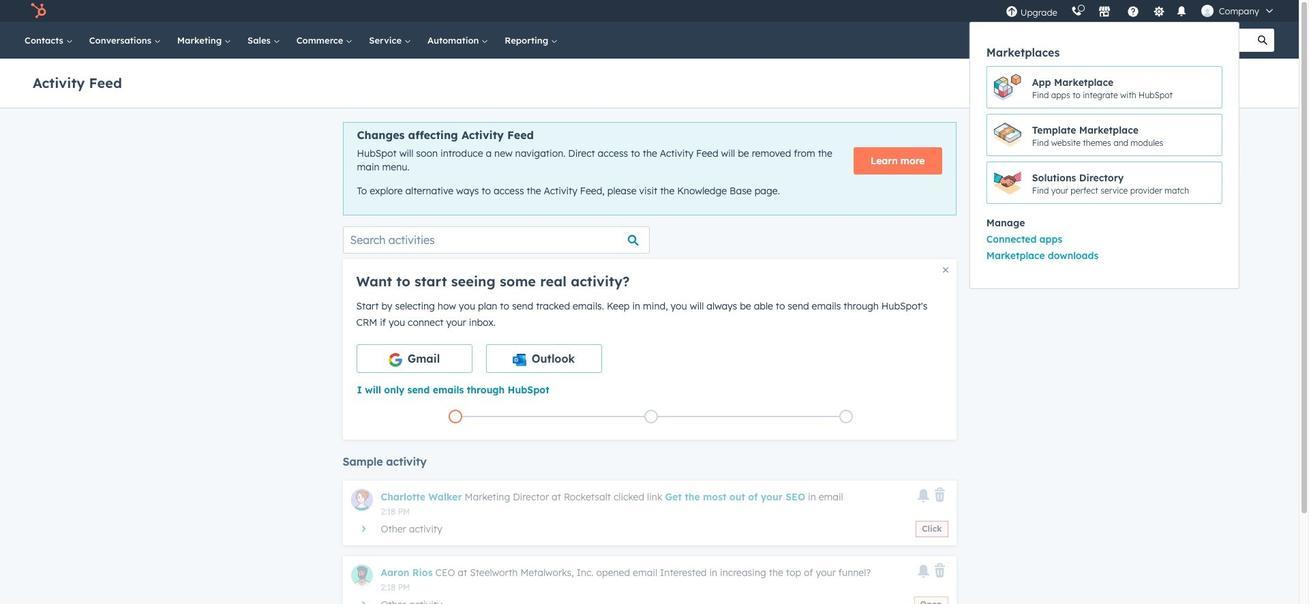 Task type: vqa. For each thing, say whether or not it's contained in the screenshot.
second Link Opens In A New Window Icon from the bottom
no



Task type: describe. For each thing, give the bounding box(es) containing it.
close image
[[943, 267, 949, 273]]

onboarding.steps.finalstep.title image
[[843, 414, 850, 421]]

Search HubSpot search field
[[1098, 29, 1252, 52]]

jacob simon image
[[1202, 5, 1214, 17]]

Search activities search field
[[343, 226, 650, 254]]

1 menu from the top
[[970, 0, 1283, 289]]

onboarding.steps.sendtrackedemailingmail.title image
[[648, 414, 655, 421]]

marketplaces image
[[1099, 6, 1111, 18]]



Task type: locate. For each thing, give the bounding box(es) containing it.
menu item
[[970, 0, 1240, 289], [971, 231, 1240, 248], [971, 248, 1240, 264]]

2 menu from the top
[[970, 22, 1240, 289]]

group
[[971, 66, 1240, 204], [971, 231, 1240, 264]]

None checkbox
[[356, 344, 472, 373]]

None checkbox
[[486, 344, 602, 373]]

menu
[[970, 0, 1283, 289], [970, 22, 1240, 289]]

0 vertical spatial group
[[971, 66, 1240, 204]]

1 group from the top
[[971, 66, 1240, 204]]

2 group from the top
[[971, 231, 1240, 264]]

list
[[358, 407, 945, 426]]

1 vertical spatial group
[[971, 231, 1240, 264]]



